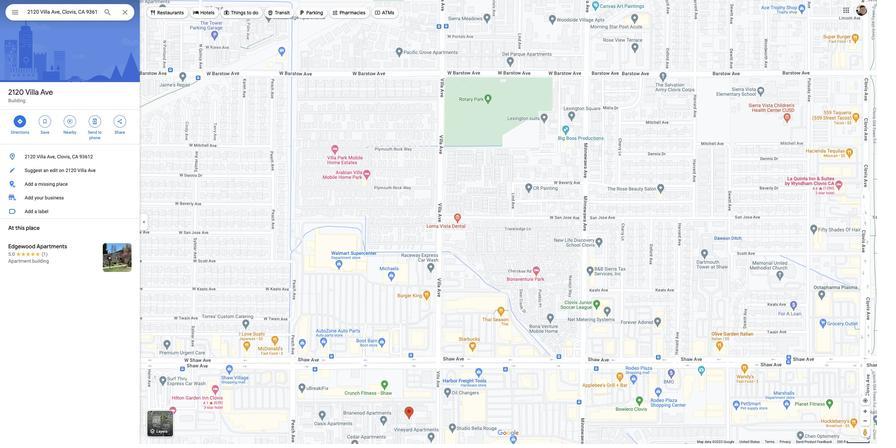 Task type: vqa. For each thing, say whether or not it's contained in the screenshot.


Task type: describe. For each thing, give the bounding box(es) containing it.
google
[[724, 441, 735, 445]]

2120 for ave,
[[25, 154, 35, 160]]

add your business link
[[0, 191, 140, 205]]

add for add a missing place
[[25, 182, 33, 187]]

2120 for ave
[[8, 88, 24, 97]]

ft
[[844, 441, 846, 445]]

label
[[38, 209, 48, 215]]

edit
[[50, 168, 58, 173]]


[[11, 8, 19, 17]]

ave inside 2120 villa ave building
[[40, 88, 53, 97]]

terms button
[[765, 440, 775, 445]]

product
[[805, 441, 817, 445]]

1 vertical spatial place
[[26, 225, 40, 232]]

show street view coverage image
[[861, 428, 871, 438]]

your
[[34, 195, 44, 201]]


[[67, 118, 73, 125]]

transit
[[275, 10, 290, 16]]

building
[[8, 98, 25, 104]]


[[332, 9, 338, 16]]


[[117, 118, 123, 125]]

send for send product feedback
[[796, 441, 804, 445]]

send to phone
[[88, 130, 102, 141]]

2120 villa ave, clovis, ca 93612
[[25, 154, 93, 160]]

a for missing
[[34, 182, 37, 187]]

edgewood
[[8, 244, 35, 251]]

clovis,
[[57, 154, 71, 160]]

send for send to phone
[[88, 130, 97, 135]]

add a label button
[[0, 205, 140, 219]]

2 vertical spatial villa
[[77, 168, 87, 173]]

apartments
[[37, 244, 67, 251]]

©2023
[[713, 441, 723, 445]]

united states button
[[740, 440, 760, 445]]

200 ft button
[[838, 441, 870, 445]]

apartment
[[8, 259, 31, 264]]

place inside button
[[56, 182, 68, 187]]

 pharmacies
[[332, 9, 366, 16]]

 restaurants
[[150, 9, 184, 16]]

restaurants
[[157, 10, 184, 16]]

 transit
[[267, 9, 290, 16]]

(1)
[[42, 252, 48, 257]]

apartment building
[[8, 259, 49, 264]]

suggest an edit on 2120 villa ave
[[25, 168, 96, 173]]


[[193, 9, 199, 16]]

united states
[[740, 441, 760, 445]]

a for label
[[34, 209, 37, 215]]

add a missing place button
[[0, 178, 140, 191]]

footer inside google maps element
[[697, 440, 838, 445]]

suggest an edit on 2120 villa ave button
[[0, 164, 140, 178]]

200
[[838, 441, 843, 445]]

zoom out image
[[863, 419, 868, 424]]

zoom in image
[[863, 410, 868, 415]]

privacy button
[[780, 440, 791, 445]]

suggest
[[25, 168, 42, 173]]

 hotels
[[193, 9, 215, 16]]


[[17, 118, 23, 125]]


[[42, 118, 48, 125]]

map data ©2023 google
[[697, 441, 735, 445]]


[[375, 9, 381, 16]]

share
[[115, 130, 125, 135]]

nearby
[[63, 130, 76, 135]]

united
[[740, 441, 750, 445]]

send product feedback button
[[796, 440, 832, 445]]


[[150, 9, 156, 16]]



Task type: locate. For each thing, give the bounding box(es) containing it.
missing
[[38, 182, 55, 187]]

2120 up building
[[8, 88, 24, 97]]

edgewood apartments
[[8, 244, 67, 251]]

2120 villa ave main content
[[0, 0, 140, 445]]

1 horizontal spatial send
[[796, 441, 804, 445]]

to up phone
[[98, 130, 102, 135]]

privacy
[[780, 441, 791, 445]]

save
[[41, 130, 49, 135]]

2 vertical spatial 2120
[[66, 168, 76, 173]]

0 horizontal spatial send
[[88, 130, 97, 135]]

send inside button
[[796, 441, 804, 445]]

send inside send to phone
[[88, 130, 97, 135]]

footer
[[697, 440, 838, 445]]

0 vertical spatial ave
[[40, 88, 53, 97]]

2120 right on
[[66, 168, 76, 173]]

collapse side panel image
[[140, 219, 148, 226]]

None field
[[27, 8, 98, 16]]

place down on
[[56, 182, 68, 187]]

1 vertical spatial add
[[25, 195, 33, 201]]

2120 villa ave building
[[8, 88, 53, 104]]

0 vertical spatial place
[[56, 182, 68, 187]]

0 vertical spatial villa
[[25, 88, 39, 97]]

to inside  things to do
[[247, 10, 252, 16]]

send product feedback
[[796, 441, 832, 445]]

villa down 93612
[[77, 168, 87, 173]]

add inside add a label button
[[25, 209, 33, 215]]

1 vertical spatial villa
[[37, 154, 46, 160]]

 search field
[[5, 4, 134, 22]]

villa
[[25, 88, 39, 97], [37, 154, 46, 160], [77, 168, 87, 173]]

1 horizontal spatial ave
[[88, 168, 96, 173]]

villa inside 2120 villa ave building
[[25, 88, 39, 97]]

map
[[697, 441, 704, 445]]

to left do
[[247, 10, 252, 16]]

show your location image
[[863, 398, 869, 404]]

1 add from the top
[[25, 182, 33, 187]]

2120
[[8, 88, 24, 97], [25, 154, 35, 160], [66, 168, 76, 173]]


[[299, 9, 305, 16]]

layers
[[157, 430, 168, 435]]

at
[[8, 225, 14, 232]]

building
[[32, 259, 49, 264]]

google account: ben chafik  
(ben.chafik@adept.ai) image
[[857, 5, 868, 16]]

add for add your business
[[25, 195, 33, 201]]

5.0
[[8, 252, 15, 257]]

a
[[34, 182, 37, 187], [34, 209, 37, 215]]

states
[[750, 441, 760, 445]]

1 horizontal spatial place
[[56, 182, 68, 187]]

add
[[25, 182, 33, 187], [25, 195, 33, 201], [25, 209, 33, 215]]

1 horizontal spatial 2120
[[25, 154, 35, 160]]

pharmacies
[[340, 10, 366, 16]]

add down "suggest"
[[25, 182, 33, 187]]

1 vertical spatial ave
[[88, 168, 96, 173]]

send left the product
[[796, 441, 804, 445]]

add your business
[[25, 195, 64, 201]]

feedback
[[818, 441, 832, 445]]

 button
[[5, 4, 25, 22]]

on
[[59, 168, 64, 173]]

200 ft
[[838, 441, 846, 445]]

2120 inside '2120 villa ave, clovis, ca 93612' button
[[25, 154, 35, 160]]

an
[[43, 168, 49, 173]]


[[92, 118, 98, 125]]

add left the your
[[25, 195, 33, 201]]

0 vertical spatial 2120
[[8, 88, 24, 97]]

this
[[15, 225, 25, 232]]

0 horizontal spatial place
[[26, 225, 40, 232]]

0 horizontal spatial 2120
[[8, 88, 24, 97]]

1 horizontal spatial to
[[247, 10, 252, 16]]

0 vertical spatial add
[[25, 182, 33, 187]]

business
[[45, 195, 64, 201]]

ca
[[72, 154, 78, 160]]

add a missing place
[[25, 182, 68, 187]]

villa for ave
[[25, 88, 39, 97]]

actions for 2120 villa ave region
[[0, 110, 140, 144]]


[[224, 9, 230, 16]]

add left label
[[25, 209, 33, 215]]

93612
[[79, 154, 93, 160]]

to inside send to phone
[[98, 130, 102, 135]]

0 horizontal spatial to
[[98, 130, 102, 135]]

add inside add a missing place button
[[25, 182, 33, 187]]

 atms
[[375, 9, 394, 16]]

2120 inside the suggest an edit on 2120 villa ave button
[[66, 168, 76, 173]]

add for add a label
[[25, 209, 33, 215]]

place right this
[[26, 225, 40, 232]]

ave inside the suggest an edit on 2120 villa ave button
[[88, 168, 96, 173]]

1 a from the top
[[34, 182, 37, 187]]

villa up building
[[25, 88, 39, 97]]

atms
[[382, 10, 394, 16]]

 parking
[[299, 9, 323, 16]]

add inside add your business 'link'
[[25, 195, 33, 201]]

0 vertical spatial send
[[88, 130, 97, 135]]

ave up ""
[[40, 88, 53, 97]]

0 horizontal spatial ave
[[40, 88, 53, 97]]

ave,
[[47, 154, 56, 160]]

do
[[253, 10, 259, 16]]

send
[[88, 130, 97, 135], [796, 441, 804, 445]]

send up phone
[[88, 130, 97, 135]]

footer containing map data ©2023 google
[[697, 440, 838, 445]]

0 vertical spatial a
[[34, 182, 37, 187]]

things
[[231, 10, 246, 16]]

directions
[[11, 130, 29, 135]]

2120 up "suggest"
[[25, 154, 35, 160]]

none field inside '2120 villa ave, clovis, ca 93612' field
[[27, 8, 98, 16]]

ave
[[40, 88, 53, 97], [88, 168, 96, 173]]

villa left ave,
[[37, 154, 46, 160]]

2 add from the top
[[25, 195, 33, 201]]

phone
[[89, 136, 101, 141]]

at this place
[[8, 225, 40, 232]]

data
[[705, 441, 712, 445]]

0 vertical spatial to
[[247, 10, 252, 16]]

parking
[[306, 10, 323, 16]]

add a label
[[25, 209, 48, 215]]

place
[[56, 182, 68, 187], [26, 225, 40, 232]]

1 vertical spatial to
[[98, 130, 102, 135]]

google maps element
[[0, 0, 877, 445]]

3 add from the top
[[25, 209, 33, 215]]

2120 inside 2120 villa ave building
[[8, 88, 24, 97]]

hotels
[[200, 10, 215, 16]]

a left missing
[[34, 182, 37, 187]]

a left label
[[34, 209, 37, 215]]

terms
[[765, 441, 775, 445]]

1 vertical spatial 2120
[[25, 154, 35, 160]]

2120 villa ave, clovis, ca 93612 button
[[0, 150, 140, 164]]

 things to do
[[224, 9, 259, 16]]

1 vertical spatial send
[[796, 441, 804, 445]]

ave down 93612
[[88, 168, 96, 173]]

to
[[247, 10, 252, 16], [98, 130, 102, 135]]

2 a from the top
[[34, 209, 37, 215]]

5.0 stars 1 reviews image
[[8, 251, 48, 258]]


[[267, 9, 274, 16]]

2 horizontal spatial 2120
[[66, 168, 76, 173]]

villa for ave,
[[37, 154, 46, 160]]

2120 Villa Ave, Clovis, CA 93612 field
[[5, 4, 134, 21]]

2 vertical spatial add
[[25, 209, 33, 215]]

1 vertical spatial a
[[34, 209, 37, 215]]



